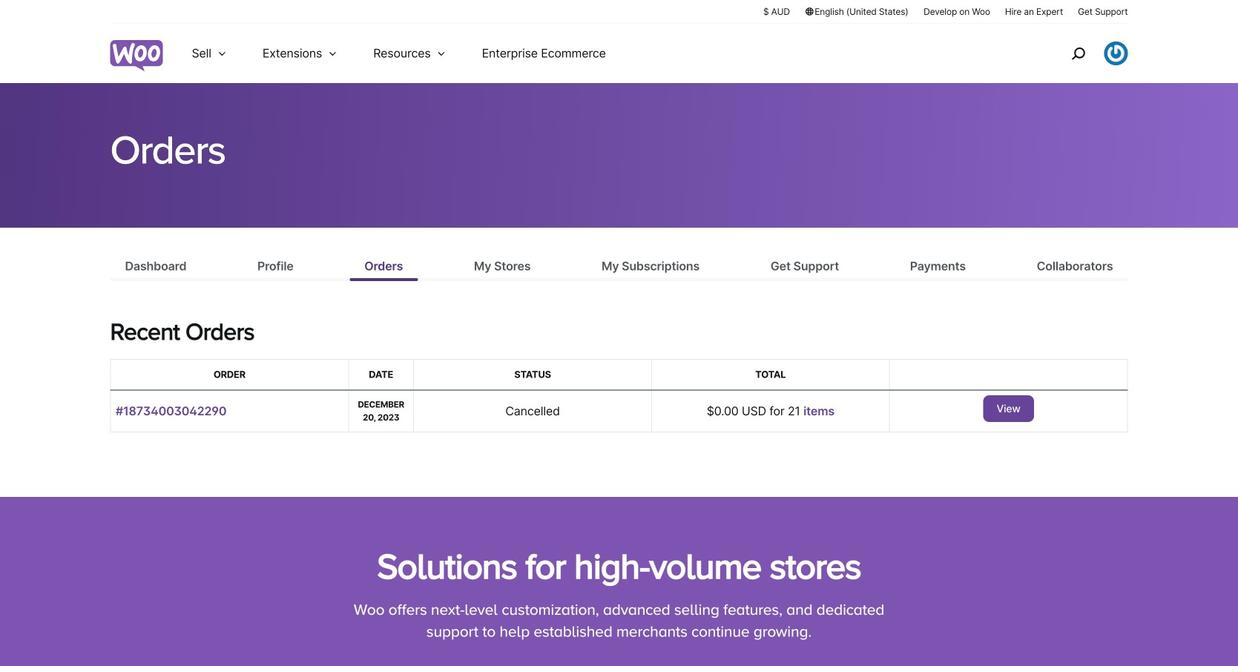 Task type: describe. For each thing, give the bounding box(es) containing it.
open account menu image
[[1105, 42, 1128, 65]]



Task type: locate. For each thing, give the bounding box(es) containing it.
search image
[[1067, 42, 1091, 65]]

service navigation menu element
[[1040, 29, 1128, 78]]



Task type: vqa. For each thing, say whether or not it's contained in the screenshot.
View related to View technical documentation
no



